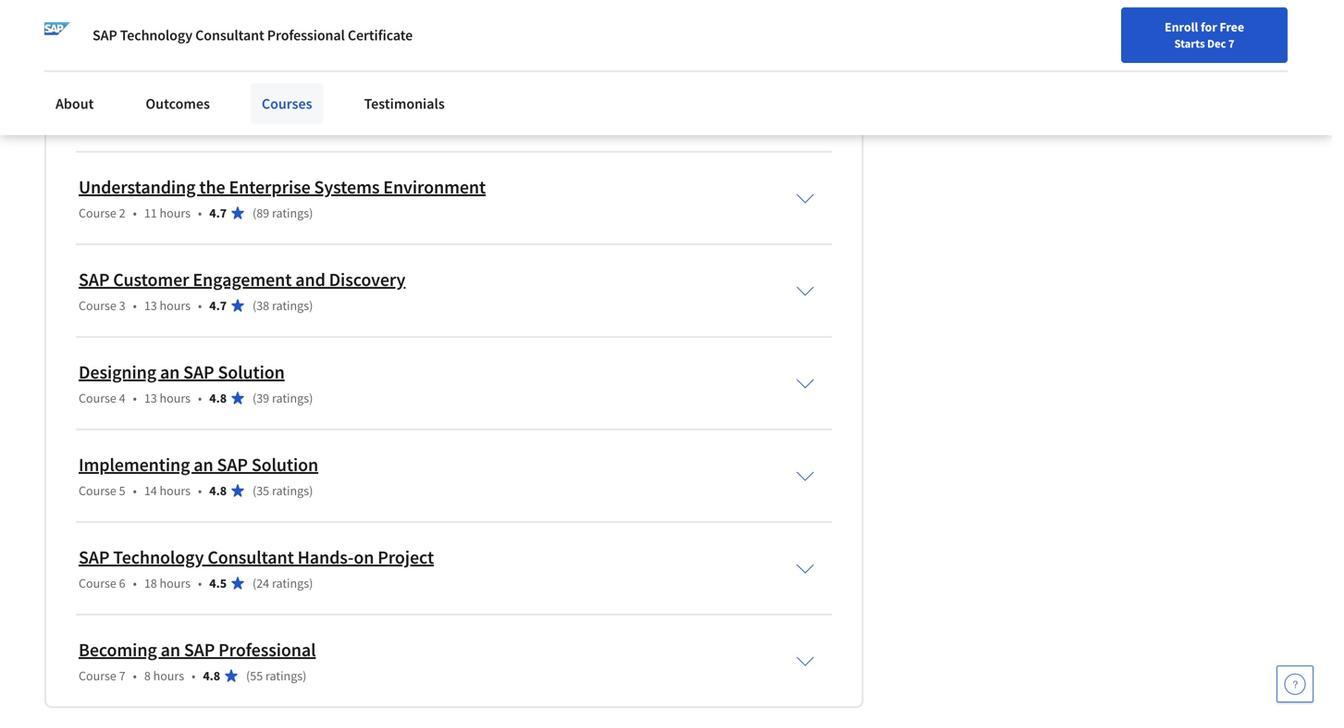 Task type: vqa. For each thing, say whether or not it's contained in the screenshot.


Task type: locate. For each thing, give the bounding box(es) containing it.
1 vertical spatial 7
[[119, 667, 125, 684]]

ratings right the 35
[[272, 482, 309, 499]]

enroll for free starts dec 7
[[1165, 19, 1245, 51]]

7 left "8"
[[119, 667, 125, 684]]

0 vertical spatial 13
[[144, 297, 157, 314]]

course
[[79, 204, 116, 221], [79, 297, 116, 314], [79, 390, 116, 406], [79, 482, 116, 499], [79, 575, 116, 591], [79, 667, 116, 684]]

4.8 down becoming an sap professional
[[203, 667, 220, 684]]

ratings right "39"
[[272, 390, 309, 406]]

0 vertical spatial solution
[[218, 360, 285, 384]]

4 course from the top
[[79, 482, 116, 499]]

course for sap customer engagement and discovery
[[79, 297, 116, 314]]

1 4.7 from the top
[[209, 204, 227, 221]]

course left 4 on the bottom of the page
[[79, 390, 116, 406]]

7
[[1229, 36, 1235, 51], [119, 667, 125, 684]]

13 right 4 on the bottom of the page
[[144, 390, 157, 406]]

• right 4 on the bottom of the page
[[133, 390, 137, 406]]

outcomes link
[[135, 83, 221, 124]]

hours down designing an sap solution
[[160, 390, 191, 406]]

ratings down "understanding the enterprise systems environment" "link"
[[272, 204, 309, 221]]

2 vertical spatial an
[[161, 638, 180, 661]]

courses link
[[251, 83, 324, 124]]

consultant up routes
[[195, 26, 264, 44]]

( for sap customer engagement and discovery
[[253, 297, 257, 314]]

free
[[1220, 19, 1245, 35]]

13
[[144, 297, 157, 314], [144, 390, 157, 406]]

) down and
[[309, 297, 313, 314]]

0 vertical spatial professional
[[267, 26, 345, 44]]

5
[[119, 482, 125, 499]]

becoming an sap professional link
[[79, 638, 316, 661]]

( down implementing an sap solution link
[[253, 482, 257, 499]]

routes into sap
[[217, 107, 303, 124]]

ratings right the "55"
[[266, 667, 303, 684]]

1 vertical spatial consultant
[[208, 546, 294, 569]]

( 24 ratings )
[[253, 575, 313, 591]]

None search field
[[264, 12, 569, 49]]

hours for becoming an sap professional
[[153, 667, 184, 684]]

• down sap customer engagement and discovery link
[[198, 297, 202, 314]]

hours down the customer
[[160, 297, 191, 314]]

1 vertical spatial 4.7
[[209, 297, 227, 314]]

ratings right 38
[[272, 297, 309, 314]]

certificate
[[348, 26, 413, 44]]

technology up "gain" on the left of the page
[[120, 26, 193, 44]]

course left 3 at the top left of page
[[79, 297, 116, 314]]

) right "39"
[[309, 390, 313, 406]]

solution
[[218, 360, 285, 384], [252, 453, 318, 476]]

course for sap technology consultant hands-on project
[[79, 575, 116, 591]]

( down becoming an sap professional
[[246, 667, 250, 684]]

sap image
[[44, 22, 70, 48]]

1 vertical spatial 13
[[144, 390, 157, 406]]

hours right 18
[[160, 575, 191, 591]]

( for becoming an sap professional
[[246, 667, 250, 684]]

technology up 18
[[113, 546, 204, 569]]

hours for sap technology consultant hands-on project
[[160, 575, 191, 591]]

consultant up 24
[[208, 546, 294, 569]]

ratings
[[272, 204, 309, 221], [272, 297, 309, 314], [272, 390, 309, 406], [272, 482, 309, 499], [272, 575, 309, 591], [266, 667, 303, 684]]

linkedin
[[334, 107, 381, 124]]

solution up "39"
[[218, 360, 285, 384]]

( for implementing an sap solution
[[253, 482, 257, 499]]

) for understanding the enterprise systems environment
[[309, 204, 313, 221]]

hours right "8"
[[153, 667, 184, 684]]

implementing
[[79, 453, 190, 476]]

becoming
[[79, 638, 157, 661]]

outcomes
[[146, 94, 210, 113]]

) for implementing an sap solution
[[309, 482, 313, 499]]

course for implementing an sap solution
[[79, 482, 116, 499]]

• down the
[[198, 204, 202, 221]]

an
[[160, 360, 180, 384], [194, 453, 213, 476], [161, 638, 180, 661]]

implementing an sap solution link
[[79, 453, 318, 476]]

an up course 4 • 13 hours •
[[160, 360, 180, 384]]

) down understanding the enterprise systems environment
[[309, 204, 313, 221]]

ratings right 24
[[272, 575, 309, 591]]

solution up ( 35 ratings )
[[252, 453, 318, 476]]

( down engagement
[[253, 297, 257, 314]]

4.5
[[209, 575, 227, 591]]

enterprise
[[229, 175, 311, 198]]

7 right dec
[[1229, 36, 1235, 51]]

consultant
[[195, 26, 264, 44], [208, 546, 294, 569]]

2 13 from the top
[[144, 390, 157, 406]]

course 3 • 13 hours •
[[79, 297, 202, 314]]

( down designing an sap solution link
[[253, 390, 257, 406]]

menu item
[[997, 19, 1116, 79]]

an up course 7 • 8 hours •
[[161, 638, 180, 661]]

hours right 11
[[160, 204, 191, 221]]

4.8
[[209, 390, 227, 406], [209, 482, 227, 499], [203, 667, 220, 684]]

consultant for hands-
[[208, 546, 294, 569]]

8
[[144, 667, 151, 684]]

hours
[[160, 204, 191, 221], [160, 297, 191, 314], [160, 390, 191, 406], [160, 482, 191, 499], [160, 575, 191, 591], [153, 667, 184, 684]]

sap customer engagement and discovery
[[79, 268, 406, 291]]

13 for customer
[[144, 297, 157, 314]]

3 course from the top
[[79, 390, 116, 406]]

•
[[133, 204, 137, 221], [198, 204, 202, 221], [133, 297, 137, 314], [198, 297, 202, 314], [133, 390, 137, 406], [198, 390, 202, 406], [133, 482, 137, 499], [198, 482, 202, 499], [133, 575, 137, 591], [198, 575, 202, 591], [133, 667, 137, 684], [192, 667, 196, 684]]

( down sap technology consultant hands-on project link
[[253, 575, 257, 591]]

technology
[[120, 26, 193, 44], [113, 546, 204, 569]]

4.7 down sap customer engagement and discovery on the left top of page
[[209, 297, 227, 314]]

4.7
[[209, 204, 227, 221], [209, 297, 227, 314]]

• left "8"
[[133, 667, 137, 684]]

1 vertical spatial an
[[194, 453, 213, 476]]

• right 5
[[133, 482, 137, 499]]

4.8 down designing an sap solution
[[209, 390, 227, 406]]

sap technology consultant hands-on project link
[[79, 546, 434, 569]]

1 13 from the top
[[144, 297, 157, 314]]

an for becoming
[[161, 638, 180, 661]]

0 vertical spatial technology
[[120, 26, 193, 44]]

0 vertical spatial 7
[[1229, 36, 1235, 51]]

professional up the ( 55 ratings )
[[219, 638, 316, 661]]

community
[[408, 107, 471, 124]]

3
[[119, 297, 125, 314]]

about
[[56, 94, 94, 113]]

hours for designing an sap solution
[[160, 390, 191, 406]]

1 horizontal spatial 7
[[1229, 36, 1235, 51]]

course left 2
[[79, 204, 116, 221]]

0 vertical spatial 4.7
[[209, 204, 227, 221]]

and
[[296, 268, 326, 291]]

an up course 5 • 14 hours •
[[194, 453, 213, 476]]

course left 5
[[79, 482, 116, 499]]

) right the "55"
[[303, 667, 307, 684]]

skills you'll gain
[[79, 70, 180, 89]]

consultant for professional
[[195, 26, 264, 44]]

(
[[253, 204, 257, 221], [253, 297, 257, 314], [253, 390, 257, 406], [253, 482, 257, 499], [253, 575, 257, 591], [246, 667, 250, 684]]

13 down the customer
[[144, 297, 157, 314]]

hours right 14 on the left
[[160, 482, 191, 499]]

6 course from the top
[[79, 667, 116, 684]]

testimonials link
[[353, 83, 456, 124]]

0 vertical spatial consultant
[[195, 26, 264, 44]]

an for designing
[[160, 360, 180, 384]]

( 55 ratings )
[[246, 667, 307, 684]]

1 course from the top
[[79, 204, 116, 221]]

1 vertical spatial solution
[[252, 453, 318, 476]]

trends
[[149, 107, 186, 124]]

• down implementing an sap solution link
[[198, 482, 202, 499]]

read less
[[79, 19, 139, 37]]

1 vertical spatial technology
[[113, 546, 204, 569]]

routes
[[217, 107, 255, 124]]

0 vertical spatial 4.8
[[209, 390, 227, 406]]

2 course from the top
[[79, 297, 116, 314]]

understanding the enterprise systems environment
[[79, 175, 486, 198]]

1 vertical spatial professional
[[219, 638, 316, 661]]

5 course from the top
[[79, 575, 116, 591]]

( 39 ratings )
[[253, 390, 313, 406]]

) for sap technology consultant hands-on project
[[309, 575, 313, 591]]

professional
[[267, 26, 345, 44], [219, 638, 316, 661]]

you'll
[[115, 70, 150, 89]]

0 horizontal spatial 7
[[119, 667, 125, 684]]

( down enterprise
[[253, 204, 257, 221]]

sap
[[93, 26, 117, 44], [87, 107, 108, 124], [282, 107, 303, 124], [384, 107, 405, 124], [79, 268, 110, 291], [183, 360, 214, 384], [217, 453, 248, 476], [79, 546, 110, 569], [184, 638, 215, 661]]

course down becoming
[[79, 667, 116, 684]]

1 vertical spatial 4.8
[[209, 482, 227, 499]]

)
[[309, 204, 313, 221], [309, 297, 313, 314], [309, 390, 313, 406], [309, 482, 313, 499], [309, 575, 313, 591], [303, 667, 307, 684]]

0 vertical spatial an
[[160, 360, 180, 384]]

) down hands-
[[309, 575, 313, 591]]

about link
[[44, 83, 105, 124]]

2 4.7 from the top
[[209, 297, 227, 314]]

course for understanding the enterprise systems environment
[[79, 204, 116, 221]]

ratings for sap technology consultant hands-on project
[[272, 575, 309, 591]]

discovery
[[329, 268, 406, 291]]

course left 6
[[79, 575, 116, 591]]

) for designing an sap solution
[[309, 390, 313, 406]]

( 89 ratings )
[[253, 204, 313, 221]]

designing
[[79, 360, 156, 384]]

for
[[1201, 19, 1218, 35]]

) right the 35
[[309, 482, 313, 499]]

2 vertical spatial 4.8
[[203, 667, 220, 684]]

solution for designing an sap solution
[[218, 360, 285, 384]]

4.8 down implementing an sap solution
[[209, 482, 227, 499]]

technology for sap technology consultant  professional certificate
[[120, 26, 193, 44]]

professional up courses
[[267, 26, 345, 44]]

4.7 down the
[[209, 204, 227, 221]]

24
[[257, 575, 269, 591]]

38
[[257, 297, 269, 314]]

4.8 for becoming
[[203, 667, 220, 684]]



Task type: describe. For each thing, give the bounding box(es) containing it.
• right 3 at the top left of page
[[133, 297, 137, 314]]

project
[[378, 546, 434, 569]]

7 inside enroll for free starts dec 7
[[1229, 36, 1235, 51]]

sap customer engagement and discovery link
[[79, 268, 406, 291]]

( for understanding the enterprise systems environment
[[253, 204, 257, 221]]

hours for implementing an sap solution
[[160, 482, 191, 499]]

customer
[[113, 268, 189, 291]]

4.8 for implementing
[[209, 482, 227, 499]]

the
[[199, 175, 225, 198]]

) for becoming an sap professional
[[303, 667, 307, 684]]

18
[[144, 575, 157, 591]]

enroll
[[1165, 19, 1199, 35]]

6
[[119, 575, 125, 591]]

( for designing an sap solution
[[253, 390, 257, 406]]

35
[[257, 482, 269, 499]]

solution for implementing an sap solution
[[252, 453, 318, 476]]

• down becoming an sap professional
[[192, 667, 196, 684]]

course 4 • 13 hours •
[[79, 390, 202, 406]]

ratings for understanding the enterprise systems environment
[[272, 204, 309, 221]]

understanding
[[79, 175, 196, 198]]

• right 2
[[133, 204, 137, 221]]

designing an sap solution
[[79, 360, 285, 384]]

11
[[144, 204, 157, 221]]

39
[[257, 390, 269, 406]]

55
[[250, 667, 263, 684]]

ratings for sap customer engagement and discovery
[[272, 297, 309, 314]]

implementing an sap solution
[[79, 453, 318, 476]]

environment
[[383, 175, 486, 198]]

13 for an
[[144, 390, 157, 406]]

hands-
[[298, 546, 354, 569]]

course 6 • 18 hours •
[[79, 575, 202, 591]]

understanding the enterprise systems environment link
[[79, 175, 486, 198]]

an for implementing
[[194, 453, 213, 476]]

• left "4.5"
[[198, 575, 202, 591]]

hours for understanding the enterprise systems environment
[[160, 204, 191, 221]]

dec
[[1208, 36, 1227, 51]]

course 7 • 8 hours •
[[79, 667, 196, 684]]

linkedin sap community
[[334, 107, 471, 124]]

course for becoming an sap professional
[[79, 667, 116, 684]]

designing an sap solution link
[[79, 360, 285, 384]]

( for sap technology consultant hands-on project
[[253, 575, 257, 591]]

read
[[79, 19, 111, 37]]

systems
[[314, 175, 380, 198]]

course for designing an sap solution
[[79, 390, 116, 406]]

14
[[144, 482, 157, 499]]

4.8 for designing
[[209, 390, 227, 406]]

89
[[257, 204, 269, 221]]

starts
[[1175, 36, 1206, 51]]

becoming an sap professional
[[79, 638, 316, 661]]

courses
[[262, 94, 312, 113]]

( 35 ratings )
[[253, 482, 313, 499]]

4.7 for enterprise
[[209, 204, 227, 221]]

engagement
[[193, 268, 292, 291]]

career
[[111, 107, 147, 124]]

technology for sap technology consultant hands-on project
[[113, 546, 204, 569]]

less
[[114, 19, 139, 37]]

sap technology consultant hands-on project
[[79, 546, 434, 569]]

( 38 ratings )
[[253, 297, 313, 314]]

on
[[354, 546, 374, 569]]

ratings for implementing an sap solution
[[272, 482, 309, 499]]

testimonials
[[364, 94, 445, 113]]

sap career trends
[[87, 107, 186, 124]]

2
[[119, 204, 125, 221]]

sap technology consultant  professional certificate
[[93, 26, 413, 44]]

professional for sap
[[219, 638, 316, 661]]

ratings for becoming an sap professional
[[266, 667, 303, 684]]

• right 6
[[133, 575, 137, 591]]

skills
[[79, 70, 112, 89]]

read less button
[[79, 18, 139, 38]]

professional for consultant
[[267, 26, 345, 44]]

4
[[119, 390, 125, 406]]

4.7 for engagement
[[209, 297, 227, 314]]

course 5 • 14 hours •
[[79, 482, 202, 499]]

ratings for designing an sap solution
[[272, 390, 309, 406]]

help center image
[[1285, 673, 1307, 695]]

hours for sap customer engagement and discovery
[[160, 297, 191, 314]]

• down designing an sap solution
[[198, 390, 202, 406]]

into
[[257, 107, 279, 124]]

) for sap customer engagement and discovery
[[309, 297, 313, 314]]

coursera image
[[22, 15, 140, 45]]

course 2 • 11 hours •
[[79, 204, 202, 221]]

gain
[[153, 70, 180, 89]]



